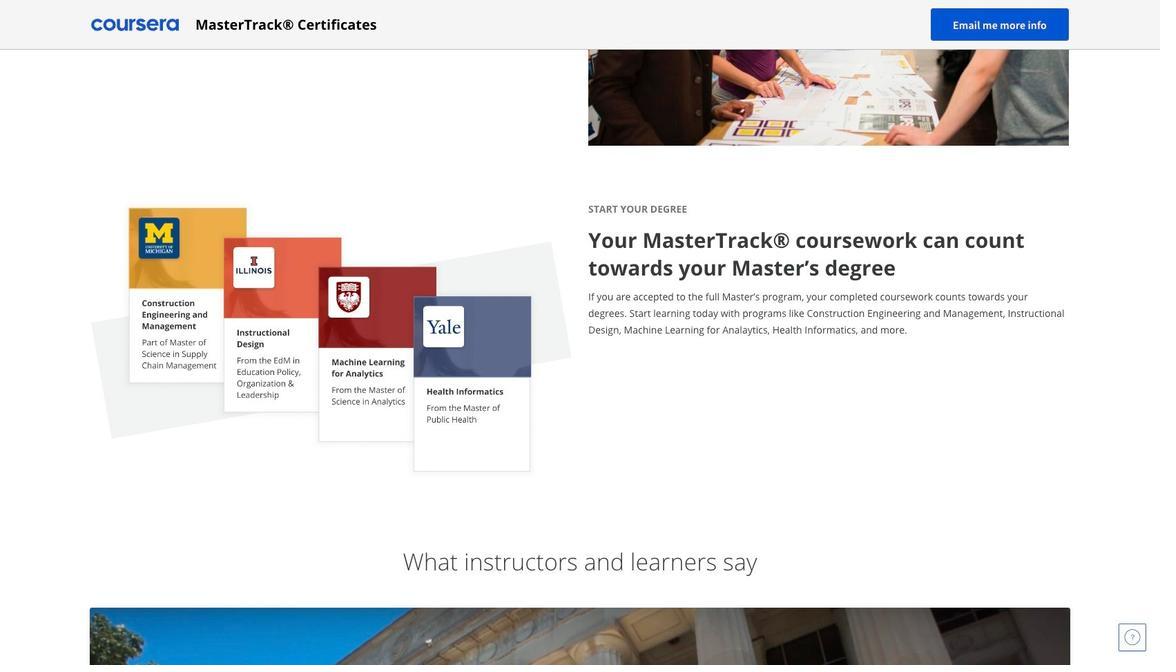 Task type: vqa. For each thing, say whether or not it's contained in the screenshot.
second list from the left
no



Task type: describe. For each thing, give the bounding box(es) containing it.
help center image
[[1124, 629, 1141, 646]]



Task type: locate. For each thing, give the bounding box(es) containing it.
coursera image
[[91, 13, 179, 36]]



